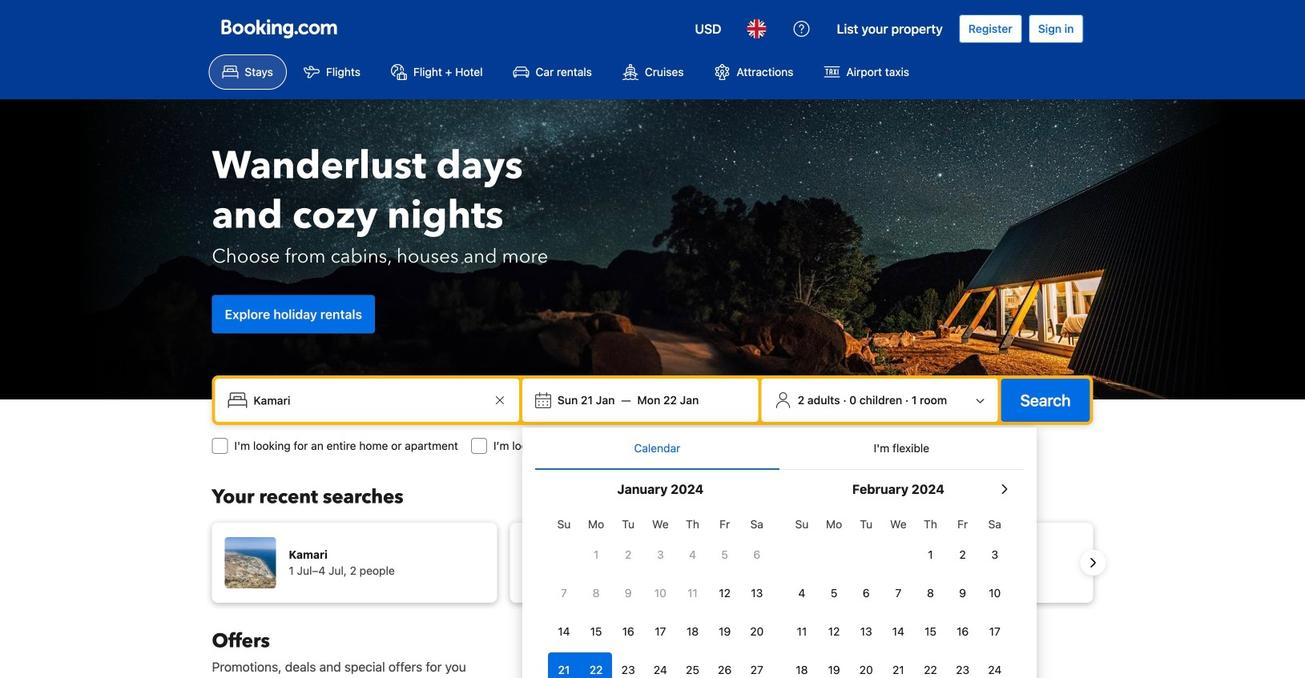 Task type: locate. For each thing, give the bounding box(es) containing it.
9 February 2024 checkbox
[[947, 576, 979, 611]]

1 February 2024 checkbox
[[915, 538, 947, 573]]

8 January 2024 checkbox
[[580, 576, 612, 611]]

24 January 2024 checkbox
[[645, 653, 677, 679]]

23 February 2024 checkbox
[[947, 653, 979, 679]]

13 January 2024 checkbox
[[741, 576, 773, 611]]

2 January 2024 checkbox
[[612, 538, 645, 573]]

Where are you going? field
[[247, 386, 490, 415]]

15 January 2024 checkbox
[[580, 615, 612, 650]]

27 January 2024 checkbox
[[741, 653, 773, 679]]

9 January 2024 checkbox
[[612, 576, 645, 611]]

tab list
[[535, 428, 1024, 471]]

7 January 2024 checkbox
[[548, 576, 580, 611]]

6 February 2024 checkbox
[[850, 576, 882, 611]]

region
[[199, 517, 1106, 610]]

26 January 2024 checkbox
[[709, 653, 741, 679]]

19 January 2024 checkbox
[[709, 615, 741, 650]]

25 January 2024 checkbox
[[677, 653, 709, 679]]

11 February 2024 checkbox
[[786, 615, 818, 650]]

12 February 2024 checkbox
[[818, 615, 850, 650]]

7 February 2024 checkbox
[[882, 576, 915, 611]]

cell
[[548, 650, 580, 679], [580, 650, 612, 679]]

13 February 2024 checkbox
[[850, 615, 882, 650]]

5 February 2024 checkbox
[[818, 576, 850, 611]]

21 January 2024 checkbox
[[548, 653, 580, 679]]

4 February 2024 checkbox
[[786, 576, 818, 611]]

10 January 2024 checkbox
[[645, 576, 677, 611]]

1 grid from the left
[[548, 509, 773, 679]]

20 February 2024 checkbox
[[850, 653, 882, 679]]

22 January 2024 checkbox
[[580, 653, 612, 679]]

22 February 2024 checkbox
[[915, 653, 947, 679]]

grid
[[548, 509, 773, 679], [786, 509, 1011, 679]]

8 February 2024 checkbox
[[915, 576, 947, 611]]

20 January 2024 checkbox
[[741, 615, 773, 650]]

1 horizontal spatial grid
[[786, 509, 1011, 679]]

23 January 2024 checkbox
[[612, 653, 645, 679]]

12 January 2024 checkbox
[[709, 576, 741, 611]]

3 February 2024 checkbox
[[979, 538, 1011, 573]]

15 February 2024 checkbox
[[915, 615, 947, 650]]

0 horizontal spatial grid
[[548, 509, 773, 679]]



Task type: vqa. For each thing, say whether or not it's contained in the screenshot.
4 February 2024 checkbox
yes



Task type: describe. For each thing, give the bounding box(es) containing it.
18 January 2024 checkbox
[[677, 615, 709, 650]]

1 January 2024 checkbox
[[580, 538, 612, 573]]

2 February 2024 checkbox
[[947, 538, 979, 573]]

19 February 2024 checkbox
[[818, 653, 850, 679]]

16 January 2024 checkbox
[[612, 615, 645, 650]]

16 February 2024 checkbox
[[947, 615, 979, 650]]

6 January 2024 checkbox
[[741, 538, 773, 573]]

next image
[[1084, 554, 1103, 573]]

10 February 2024 checkbox
[[979, 576, 1011, 611]]

11 January 2024 checkbox
[[677, 576, 709, 611]]

21 February 2024 checkbox
[[882, 653, 915, 679]]

4 January 2024 checkbox
[[677, 538, 709, 573]]

5 January 2024 checkbox
[[709, 538, 741, 573]]

2 grid from the left
[[786, 509, 1011, 679]]

18 February 2024 checkbox
[[786, 653, 818, 679]]

3 January 2024 checkbox
[[645, 538, 677, 573]]

booking.com image
[[222, 19, 337, 38]]

2 cell from the left
[[580, 650, 612, 679]]

14 February 2024 checkbox
[[882, 615, 915, 650]]

24 February 2024 checkbox
[[979, 653, 1011, 679]]

17 January 2024 checkbox
[[645, 615, 677, 650]]

17 February 2024 checkbox
[[979, 615, 1011, 650]]

14 January 2024 checkbox
[[548, 615, 580, 650]]

1 cell from the left
[[548, 650, 580, 679]]



